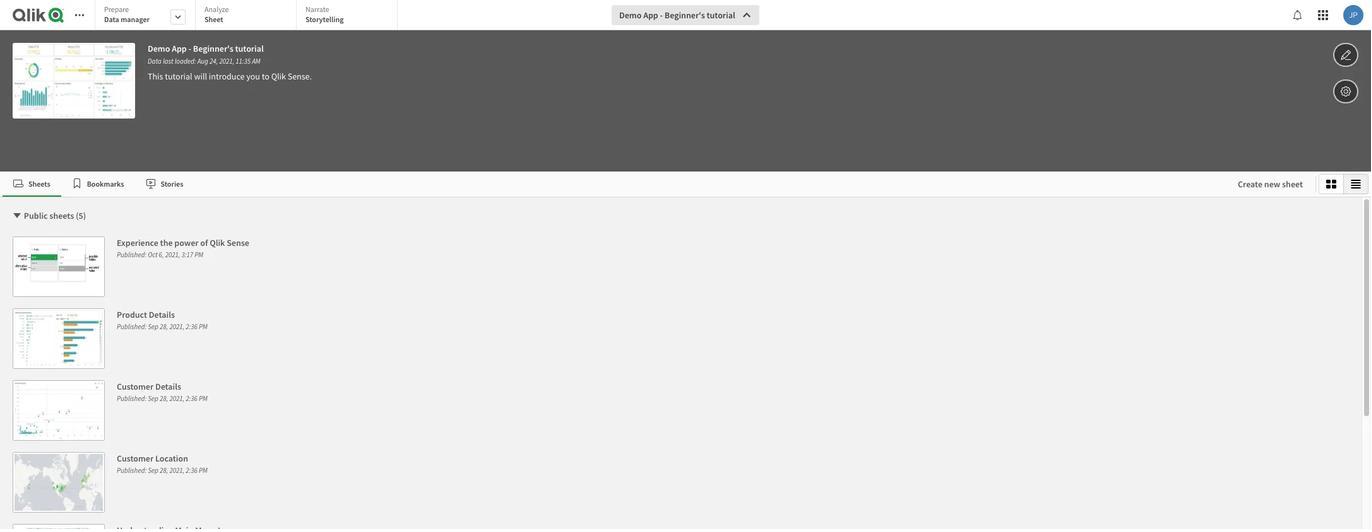 Task type: vqa. For each thing, say whether or not it's contained in the screenshot.
'Insights'
no



Task type: describe. For each thing, give the bounding box(es) containing it.
3:17
[[182, 251, 193, 259]]

demo app - beginner's tutorial button
[[612, 5, 759, 25]]

- for demo app - beginner's tutorial
[[660, 9, 663, 21]]

toolbar containing demo app - beginner's tutorial
[[0, 0, 1371, 172]]

sheet
[[1282, 179, 1303, 190]]

power
[[174, 237, 199, 249]]

sheets
[[28, 179, 50, 188]]

demo app - beginner's tutorial data last loaded: aug 24, 2021, 11:35 am this tutorial will introduce you to qlik sense.
[[148, 43, 312, 82]]

sheets button
[[3, 172, 61, 197]]

tab list containing prepare
[[95, 0, 402, 32]]

sense
[[227, 237, 249, 249]]

am
[[252, 57, 260, 66]]

qlik inside demo app - beginner's tutorial data last loaded: aug 24, 2021, 11:35 am this tutorial will introduce you to qlik sense.
[[271, 71, 286, 82]]

product details published: sep 28, 2021, 2:36 pm
[[117, 309, 207, 331]]

demo for demo app - beginner's tutorial data last loaded: aug 24, 2021, 11:35 am this tutorial will introduce you to qlik sense.
[[148, 43, 170, 54]]

sense.
[[288, 71, 312, 82]]

list view image
[[1351, 179, 1361, 189]]

pm for product details
[[199, 323, 207, 331]]

stories button
[[135, 172, 194, 197]]

28, for product details
[[160, 323, 168, 331]]

tutorial for demo app - beginner's tutorial
[[707, 9, 735, 21]]

app for demo app - beginner's tutorial data last loaded: aug 24, 2021, 11:35 am this tutorial will introduce you to qlik sense.
[[172, 43, 187, 54]]

product
[[117, 309, 147, 321]]

2:36 for customer details
[[186, 395, 197, 403]]

beginner's for demo app - beginner's tutorial data last loaded: aug 24, 2021, 11:35 am this tutorial will introduce you to qlik sense.
[[193, 43, 233, 54]]

narrate storytelling
[[306, 4, 344, 24]]

will
[[194, 71, 207, 82]]

analyze
[[205, 4, 229, 14]]

prepare
[[104, 4, 129, 14]]

2:36 for customer location
[[186, 466, 197, 475]]

bookmarks button
[[61, 172, 135, 197]]

manager
[[121, 15, 150, 24]]

app options image
[[1340, 84, 1352, 99]]

public
[[24, 210, 48, 222]]

collapse image
[[12, 211, 22, 221]]

the
[[160, 237, 173, 249]]

stories
[[161, 179, 183, 188]]

11:35
[[236, 57, 251, 66]]

sheets
[[49, 210, 74, 222]]

bookmarks
[[87, 179, 124, 188]]

edit image
[[1340, 47, 1352, 62]]

customer details published: sep 28, 2021, 2:36 pm
[[117, 381, 207, 403]]

last
[[163, 57, 173, 66]]

app for demo app - beginner's tutorial
[[643, 9, 658, 21]]

pm for customer details
[[199, 395, 207, 403]]

6,
[[159, 251, 164, 259]]

published: for product details
[[117, 323, 146, 331]]

experience
[[117, 237, 158, 249]]

2021, for product details
[[169, 323, 184, 331]]

details for customer details
[[155, 381, 181, 393]]

demo for demo app - beginner's tutorial
[[619, 9, 642, 21]]

2021, inside demo app - beginner's tutorial data last loaded: aug 24, 2021, 11:35 am this tutorial will introduce you to qlik sense.
[[219, 57, 234, 66]]

details for product details
[[149, 309, 175, 321]]



Task type: locate. For each thing, give the bounding box(es) containing it.
0 vertical spatial customer
[[117, 381, 153, 393]]

0 vertical spatial 2:36
[[186, 323, 197, 331]]

1 vertical spatial tutorial
[[235, 43, 264, 54]]

28, inside "product details published: sep 28, 2021, 2:36 pm"
[[160, 323, 168, 331]]

2 vertical spatial 28,
[[160, 466, 168, 475]]

details
[[149, 309, 175, 321], [155, 381, 181, 393]]

1 customer from the top
[[117, 381, 153, 393]]

sep
[[148, 323, 158, 331], [148, 395, 158, 403], [148, 466, 158, 475]]

0 horizontal spatial data
[[104, 15, 119, 24]]

pm inside "product details published: sep 28, 2021, 2:36 pm"
[[199, 323, 207, 331]]

2021, inside customer details published: sep 28, 2021, 2:36 pm
[[169, 395, 184, 403]]

this
[[148, 71, 163, 82]]

qlik
[[271, 71, 286, 82], [210, 237, 225, 249]]

demo inside demo app - beginner's tutorial data last loaded: aug 24, 2021, 11:35 am this tutorial will introduce you to qlik sense.
[[148, 43, 170, 54]]

data inside prepare data manager
[[104, 15, 119, 24]]

qlik right the to
[[271, 71, 286, 82]]

location
[[155, 453, 188, 465]]

1 vertical spatial qlik
[[210, 237, 225, 249]]

data left last
[[148, 57, 161, 66]]

storytelling
[[306, 15, 344, 24]]

1 vertical spatial -
[[188, 43, 191, 54]]

(5)
[[76, 210, 86, 222]]

1 2:36 from the top
[[186, 323, 197, 331]]

sep for customer location
[[148, 466, 158, 475]]

you
[[246, 71, 260, 82]]

beginner's inside demo app - beginner's tutorial data last loaded: aug 24, 2021, 11:35 am this tutorial will introduce you to qlik sense.
[[193, 43, 233, 54]]

create
[[1238, 179, 1263, 190]]

details inside customer details published: sep 28, 2021, 2:36 pm
[[155, 381, 181, 393]]

prepare data manager
[[104, 4, 150, 24]]

to
[[262, 71, 269, 82]]

2 published: from the top
[[117, 323, 146, 331]]

1 vertical spatial app
[[172, 43, 187, 54]]

1 horizontal spatial app
[[643, 9, 658, 21]]

4 published: from the top
[[117, 466, 146, 475]]

new
[[1264, 179, 1280, 190]]

2021, for customer details
[[169, 395, 184, 403]]

28, inside customer details published: sep 28, 2021, 2:36 pm
[[160, 395, 168, 403]]

2:36 for product details
[[186, 323, 197, 331]]

customer inside customer details published: sep 28, 2021, 2:36 pm
[[117, 381, 153, 393]]

1 horizontal spatial beginner's
[[665, 9, 705, 21]]

1 horizontal spatial qlik
[[271, 71, 286, 82]]

james peterson image
[[1343, 5, 1363, 25]]

qlik right "of" at the top
[[210, 237, 225, 249]]

1 vertical spatial data
[[148, 57, 161, 66]]

0 vertical spatial app
[[643, 9, 658, 21]]

beginner's
[[665, 9, 705, 21], [193, 43, 233, 54]]

0 vertical spatial sep
[[148, 323, 158, 331]]

2021, for customer location
[[169, 466, 184, 475]]

tutorial
[[707, 9, 735, 21], [235, 43, 264, 54], [165, 71, 192, 82]]

tab list containing sheets
[[3, 172, 1225, 197]]

published:
[[117, 251, 146, 259], [117, 323, 146, 331], [117, 395, 146, 403], [117, 466, 146, 475]]

1 vertical spatial 2:36
[[186, 395, 197, 403]]

experience the power of qlik sense published: oct 6, 2021, 3:17 pm
[[117, 237, 249, 259]]

public sheets (5)
[[24, 210, 86, 222]]

group
[[1319, 174, 1369, 194]]

28,
[[160, 323, 168, 331], [160, 395, 168, 403], [160, 466, 168, 475]]

demo app - beginner's tutorial
[[619, 9, 735, 21]]

data
[[104, 15, 119, 24], [148, 57, 161, 66]]

1 horizontal spatial -
[[660, 9, 663, 21]]

sheet
[[205, 15, 223, 24]]

beginner's for demo app - beginner's tutorial
[[665, 9, 705, 21]]

0 vertical spatial tutorial
[[707, 9, 735, 21]]

data inside demo app - beginner's tutorial data last loaded: aug 24, 2021, 11:35 am this tutorial will introduce you to qlik sense.
[[148, 57, 161, 66]]

pm inside experience the power of qlik sense published: oct 6, 2021, 3:17 pm
[[195, 251, 203, 259]]

oct
[[148, 251, 158, 259]]

of
[[200, 237, 208, 249]]

sep inside customer details published: sep 28, 2021, 2:36 pm
[[148, 395, 158, 403]]

1 published: from the top
[[117, 251, 146, 259]]

0 horizontal spatial tutorial
[[165, 71, 192, 82]]

1 vertical spatial 28,
[[160, 395, 168, 403]]

published: inside customer location published: sep 28, 2021, 2:36 pm
[[117, 466, 146, 475]]

1 vertical spatial beginner's
[[193, 43, 233, 54]]

1 horizontal spatial data
[[148, 57, 161, 66]]

3 sep from the top
[[148, 466, 158, 475]]

2:36 inside customer details published: sep 28, 2021, 2:36 pm
[[186, 395, 197, 403]]

0 horizontal spatial qlik
[[210, 237, 225, 249]]

customer for customer details
[[117, 381, 153, 393]]

3 published: from the top
[[117, 395, 146, 403]]

app inside button
[[643, 9, 658, 21]]

0 vertical spatial beginner's
[[665, 9, 705, 21]]

2 vertical spatial tutorial
[[165, 71, 192, 82]]

0 vertical spatial tab list
[[95, 0, 402, 32]]

2 28, from the top
[[160, 395, 168, 403]]

0 horizontal spatial -
[[188, 43, 191, 54]]

0 vertical spatial -
[[660, 9, 663, 21]]

analyze sheet
[[205, 4, 229, 24]]

tutorial for demo app - beginner's tutorial data last loaded: aug 24, 2021, 11:35 am this tutorial will introduce you to qlik sense.
[[235, 43, 264, 54]]

sep inside "product details published: sep 28, 2021, 2:36 pm"
[[148, 323, 158, 331]]

customer
[[117, 381, 153, 393], [117, 453, 153, 465]]

sep inside customer location published: sep 28, 2021, 2:36 pm
[[148, 466, 158, 475]]

2 2:36 from the top
[[186, 395, 197, 403]]

group inside application
[[1319, 174, 1369, 194]]

3 2:36 from the top
[[186, 466, 197, 475]]

1 vertical spatial sep
[[148, 395, 158, 403]]

pm inside customer details published: sep 28, 2021, 2:36 pm
[[199, 395, 207, 403]]

0 vertical spatial details
[[149, 309, 175, 321]]

0 vertical spatial qlik
[[271, 71, 286, 82]]

1 sep from the top
[[148, 323, 158, 331]]

2 vertical spatial sep
[[148, 466, 158, 475]]

24,
[[210, 57, 218, 66]]

application
[[0, 0, 1371, 530]]

3 28, from the top
[[160, 466, 168, 475]]

demo inside button
[[619, 9, 642, 21]]

demo
[[619, 9, 642, 21], [148, 43, 170, 54]]

aug
[[197, 57, 208, 66]]

2:36
[[186, 323, 197, 331], [186, 395, 197, 403], [186, 466, 197, 475]]

1 vertical spatial tab list
[[3, 172, 1225, 197]]

app inside demo app - beginner's tutorial data last loaded: aug 24, 2021, 11:35 am this tutorial will introduce you to qlik sense.
[[172, 43, 187, 54]]

- for demo app - beginner's tutorial data last loaded: aug 24, 2021, 11:35 am this tutorial will introduce you to qlik sense.
[[188, 43, 191, 54]]

tab list
[[95, 0, 402, 32], [3, 172, 1225, 197]]

2:36 inside customer location published: sep 28, 2021, 2:36 pm
[[186, 466, 197, 475]]

2021, inside customer location published: sep 28, 2021, 2:36 pm
[[169, 466, 184, 475]]

2021, inside experience the power of qlik sense published: oct 6, 2021, 3:17 pm
[[165, 251, 180, 259]]

0 vertical spatial demo
[[619, 9, 642, 21]]

published: inside customer details published: sep 28, 2021, 2:36 pm
[[117, 395, 146, 403]]

customer inside customer location published: sep 28, 2021, 2:36 pm
[[117, 453, 153, 465]]

1 horizontal spatial demo
[[619, 9, 642, 21]]

details inside "product details published: sep 28, 2021, 2:36 pm"
[[149, 309, 175, 321]]

published: inside experience the power of qlik sense published: oct 6, 2021, 3:17 pm
[[117, 251, 146, 259]]

pm
[[195, 251, 203, 259], [199, 323, 207, 331], [199, 395, 207, 403], [199, 466, 207, 475]]

1 vertical spatial details
[[155, 381, 181, 393]]

2021,
[[219, 57, 234, 66], [165, 251, 180, 259], [169, 323, 184, 331], [169, 395, 184, 403], [169, 466, 184, 475]]

1 horizontal spatial tutorial
[[235, 43, 264, 54]]

2:36 inside "product details published: sep 28, 2021, 2:36 pm"
[[186, 323, 197, 331]]

sep for customer details
[[148, 395, 158, 403]]

0 horizontal spatial beginner's
[[193, 43, 233, 54]]

0 vertical spatial data
[[104, 15, 119, 24]]

create new sheet button
[[1228, 174, 1313, 194]]

-
[[660, 9, 663, 21], [188, 43, 191, 54]]

data down prepare on the top of page
[[104, 15, 119, 24]]

28, inside customer location published: sep 28, 2021, 2:36 pm
[[160, 466, 168, 475]]

published: for customer details
[[117, 395, 146, 403]]

published: for customer location
[[117, 466, 146, 475]]

published: inside "product details published: sep 28, 2021, 2:36 pm"
[[117, 323, 146, 331]]

- inside button
[[660, 9, 663, 21]]

2021, inside "product details published: sep 28, 2021, 2:36 pm"
[[169, 323, 184, 331]]

customer location published: sep 28, 2021, 2:36 pm
[[117, 453, 207, 475]]

28, for customer details
[[160, 395, 168, 403]]

sep for product details
[[148, 323, 158, 331]]

qlik inside experience the power of qlik sense published: oct 6, 2021, 3:17 pm
[[210, 237, 225, 249]]

2 vertical spatial 2:36
[[186, 466, 197, 475]]

customer for customer location
[[117, 453, 153, 465]]

0 horizontal spatial demo
[[148, 43, 170, 54]]

toolbar
[[0, 0, 1371, 172]]

pm for customer location
[[199, 466, 207, 475]]

0 horizontal spatial app
[[172, 43, 187, 54]]

tutorial inside button
[[707, 9, 735, 21]]

narrate
[[306, 4, 329, 14]]

1 vertical spatial customer
[[117, 453, 153, 465]]

2 sep from the top
[[148, 395, 158, 403]]

0 vertical spatial 28,
[[160, 323, 168, 331]]

1 vertical spatial demo
[[148, 43, 170, 54]]

28, for customer location
[[160, 466, 168, 475]]

pm inside customer location published: sep 28, 2021, 2:36 pm
[[199, 466, 207, 475]]

grid view image
[[1326, 179, 1336, 189]]

2 customer from the top
[[117, 453, 153, 465]]

2 horizontal spatial tutorial
[[707, 9, 735, 21]]

- inside demo app - beginner's tutorial data last loaded: aug 24, 2021, 11:35 am this tutorial will introduce you to qlik sense.
[[188, 43, 191, 54]]

application containing demo app - beginner's tutorial
[[0, 0, 1371, 530]]

introduce
[[209, 71, 245, 82]]

beginner's inside button
[[665, 9, 705, 21]]

create new sheet
[[1238, 179, 1303, 190]]

loaded:
[[175, 57, 196, 66]]

1 28, from the top
[[160, 323, 168, 331]]

app
[[643, 9, 658, 21], [172, 43, 187, 54]]



